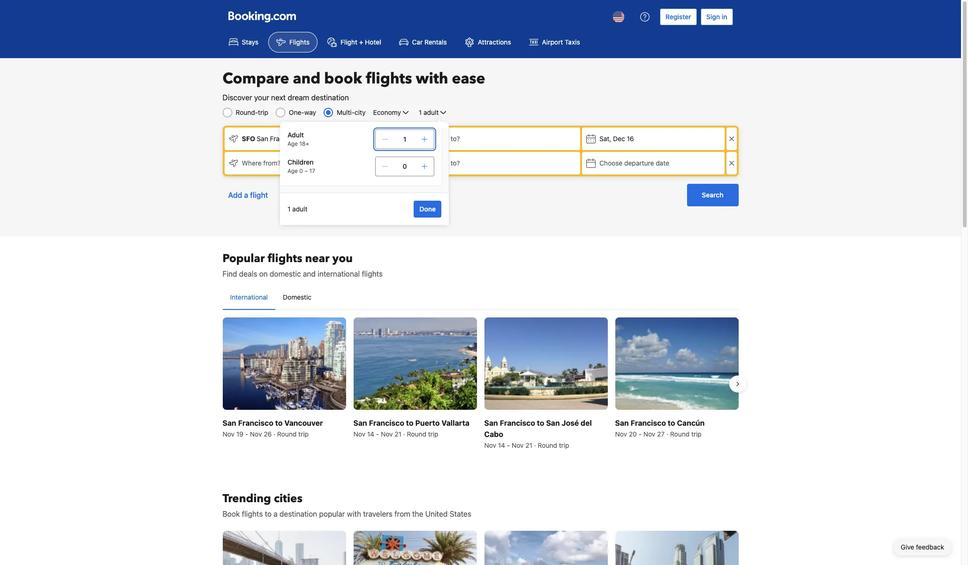Task type: vqa. For each thing, say whether or not it's contained in the screenshot.
FAQs
no



Task type: describe. For each thing, give the bounding box(es) containing it.
sat, dec 16
[[600, 135, 634, 143]]

adult age 18+
[[288, 131, 309, 147]]

flights up domestic
[[268, 251, 302, 267]]

· inside san francisco to cancún nov 20 - nov 27 · round trip
[[667, 430, 669, 438]]

adult
[[288, 131, 304, 139]]

trip inside 'san francisco to vancouver nov 19 - nov 26 · round trip'
[[298, 430, 309, 438]]

flight
[[341, 38, 357, 46]]

21 inside san francisco to puerto vallarta nov 14 - nov 21 · round trip
[[395, 430, 402, 438]]

where from? button
[[225, 152, 393, 175]]

you
[[332, 251, 353, 267]]

choose
[[600, 159, 623, 167]]

san francisco to cancún nov 20 - nov 27 · round trip
[[615, 419, 705, 438]]

attractions
[[478, 38, 511, 46]]

united
[[425, 510, 448, 519]]

flights
[[289, 38, 310, 46]]

–
[[305, 168, 308, 175]]

date
[[656, 159, 670, 167]]

domestic
[[283, 293, 312, 301]]

where from?
[[242, 159, 281, 167]]

san for san francisco to vancouver
[[223, 419, 236, 428]]

flights right international
[[362, 270, 383, 278]]

round-
[[236, 108, 258, 116]]

give
[[901, 543, 915, 551]]

in
[[722, 13, 728, 21]]

sfo
[[242, 135, 255, 143]]

16
[[627, 135, 634, 143]]

age for adult
[[288, 140, 298, 147]]

san francisco to puerto vallarta nov 14 - nov 21 · round trip
[[354, 419, 470, 438]]

airport
[[542, 38, 563, 46]]

26
[[264, 430, 272, 438]]

20
[[629, 430, 637, 438]]

way
[[304, 108, 316, 116]]

and inside compare and book flights with ease discover your next dream destination
[[293, 69, 321, 89]]

vancouver
[[285, 419, 323, 428]]

josé
[[562, 419, 579, 428]]

book
[[324, 69, 362, 89]]

sign
[[707, 13, 720, 21]]

book
[[223, 510, 240, 519]]

popular
[[319, 510, 345, 519]]

to for vancouver
[[275, 419, 283, 428]]

airport taxis link
[[521, 32, 588, 53]]

a inside 'button'
[[244, 191, 248, 199]]

done button
[[414, 201, 442, 218]]

flights inside trending cities book flights to a destination popular with travelers from the united states
[[242, 510, 263, 519]]

car rentals link
[[391, 32, 455, 53]]

sat, dec 16 button
[[582, 128, 725, 150]]

4 san from the left
[[546, 419, 560, 428]]

1 vertical spatial 1 adult
[[288, 205, 308, 213]]

compare and book flights with ease discover your next dream destination
[[223, 69, 485, 102]]

san for san francisco to cancún
[[615, 419, 629, 428]]

to? for choose
[[451, 159, 460, 167]]

attractions link
[[457, 32, 519, 53]]

travelers
[[363, 510, 393, 519]]

to for cancún
[[668, 419, 675, 428]]

flights link
[[268, 32, 318, 53]]

san francisco to san josé del cabo image
[[484, 318, 608, 410]]

international button
[[223, 285, 275, 310]]

stays
[[242, 38, 259, 46]]

add
[[228, 191, 242, 199]]

- inside san francisco to puerto vallarta nov 14 - nov 21 · round trip
[[376, 430, 379, 438]]

popular
[[223, 251, 265, 267]]

car rentals
[[412, 38, 447, 46]]

21 inside san francisco to san josé del cabo nov 14 - nov 21 · round trip
[[526, 442, 533, 450]]

next
[[271, 93, 286, 102]]

dream
[[288, 93, 309, 102]]

city
[[355, 108, 366, 116]]

san francisco to puerto vallarta image
[[354, 318, 477, 410]]

choose departure date button
[[582, 152, 725, 175]]

trip inside san francisco to san josé del cabo nov 14 - nov 21 · round trip
[[559, 442, 569, 450]]

where for where from?
[[429, 159, 449, 167]]

1 adult button
[[418, 107, 449, 118]]

states
[[450, 510, 471, 519]]

give feedback button
[[894, 539, 952, 556]]

add a flight
[[228, 191, 268, 199]]

register link
[[660, 8, 697, 25]]

your
[[254, 93, 269, 102]]

sign in link
[[701, 8, 733, 25]]

multi-
[[337, 108, 355, 116]]

choose departure date
[[600, 159, 670, 167]]

to for puerto
[[406, 419, 414, 428]]

francisco for puerto
[[369, 419, 404, 428]]

trending
[[223, 491, 271, 507]]

from
[[395, 510, 410, 519]]

sat,
[[600, 135, 612, 143]]

- inside san francisco to cancún nov 20 - nov 27 · round trip
[[639, 430, 642, 438]]

flights inside compare and book flights with ease discover your next dream destination
[[366, 69, 412, 89]]

departure
[[625, 159, 654, 167]]

- inside 'san francisco to vancouver nov 19 - nov 26 · round trip'
[[245, 430, 248, 438]]

compare
[[223, 69, 289, 89]]

from?
[[263, 159, 281, 167]]

a inside trending cities book flights to a destination popular with travelers from the united states
[[274, 510, 278, 519]]

round inside san francisco to san josé del cabo nov 14 - nov 21 · round trip
[[538, 442, 557, 450]]

one-way
[[289, 108, 316, 116]]

0 inside children age 0 – 17
[[299, 168, 303, 175]]

del
[[581, 419, 592, 428]]

1 horizontal spatial 1
[[403, 135, 406, 143]]

trending cities book flights to a destination popular with travelers from the united states
[[223, 491, 471, 519]]



Task type: locate. For each thing, give the bounding box(es) containing it.
2 vertical spatial 1
[[288, 205, 291, 213]]

where to? button for sat,
[[412, 128, 580, 150]]

age for children
[[288, 168, 298, 175]]

adult inside popup button
[[424, 108, 439, 116]]

·
[[274, 430, 275, 438], [403, 430, 405, 438], [667, 430, 669, 438], [534, 442, 536, 450]]

1 horizontal spatial 0
[[403, 162, 407, 170]]

0 vertical spatial 14
[[367, 430, 374, 438]]

14 inside san francisco to puerto vallarta nov 14 - nov 21 · round trip
[[367, 430, 374, 438]]

1 adult right economy
[[419, 108, 439, 116]]

and
[[293, 69, 321, 89], [303, 270, 316, 278]]

0 horizontal spatial 14
[[367, 430, 374, 438]]

san for san francisco to san josé del cabo
[[484, 419, 498, 428]]

feedback
[[916, 543, 945, 551]]

san for san francisco to puerto vallarta
[[354, 419, 367, 428]]

san francisco to vancouver image
[[223, 318, 346, 410]]

1 horizontal spatial 21
[[526, 442, 533, 450]]

14 inside san francisco to san josé del cabo nov 14 - nov 21 · round trip
[[498, 442, 505, 450]]

on
[[259, 270, 268, 278]]

0 horizontal spatial adult
[[292, 205, 308, 213]]

2 horizontal spatial 1
[[419, 108, 422, 116]]

francisco
[[238, 419, 274, 428], [369, 419, 404, 428], [500, 419, 535, 428], [631, 419, 666, 428]]

region
[[215, 314, 746, 454]]

trip down "puerto"
[[428, 430, 439, 438]]

0 horizontal spatial 1 adult
[[288, 205, 308, 213]]

1 vertical spatial 1
[[403, 135, 406, 143]]

1 horizontal spatial adult
[[424, 108, 439, 116]]

and inside popular flights near you find deals on domestic and international flights
[[303, 270, 316, 278]]

adult down –
[[292, 205, 308, 213]]

to inside san francisco to cancún nov 20 - nov 27 · round trip
[[668, 419, 675, 428]]

age down adult
[[288, 140, 298, 147]]

register
[[666, 13, 692, 21]]

5 san from the left
[[615, 419, 629, 428]]

and down near
[[303, 270, 316, 278]]

international
[[230, 293, 268, 301]]

3 francisco from the left
[[500, 419, 535, 428]]

0 horizontal spatial a
[[244, 191, 248, 199]]

round inside 'san francisco to vancouver nov 19 - nov 26 · round trip'
[[277, 430, 297, 438]]

international
[[318, 270, 360, 278]]

francisco for vancouver
[[238, 419, 274, 428]]

where to? button
[[412, 128, 580, 150], [412, 152, 580, 175]]

27
[[657, 430, 665, 438]]

taxis
[[565, 38, 580, 46]]

to left "puerto"
[[406, 419, 414, 428]]

2 to? from the top
[[451, 159, 460, 167]]

19
[[236, 430, 243, 438]]

a right the add
[[244, 191, 248, 199]]

0 vertical spatial adult
[[424, 108, 439, 116]]

where to? for choose departure date
[[429, 159, 460, 167]]

0 vertical spatial where to? button
[[412, 128, 580, 150]]

1 francisco from the left
[[238, 419, 274, 428]]

cabo
[[484, 430, 503, 439]]

with inside compare and book flights with ease discover your next dream destination
[[416, 69, 448, 89]]

1 vertical spatial 21
[[526, 442, 533, 450]]

to for san
[[537, 419, 545, 428]]

0 vertical spatial a
[[244, 191, 248, 199]]

where to? for sat, dec 16
[[429, 135, 460, 143]]

round-trip
[[236, 108, 268, 116]]

1 san from the left
[[223, 419, 236, 428]]

1 vertical spatial destination
[[280, 510, 317, 519]]

to inside 'san francisco to vancouver nov 19 - nov 26 · round trip'
[[275, 419, 283, 428]]

where to? button for choose
[[412, 152, 580, 175]]

2 francisco from the left
[[369, 419, 404, 428]]

sfo button
[[225, 128, 393, 150]]

san
[[223, 419, 236, 428], [354, 419, 367, 428], [484, 419, 498, 428], [546, 419, 560, 428], [615, 419, 629, 428]]

multi-city
[[337, 108, 366, 116]]

4 francisco from the left
[[631, 419, 666, 428]]

car
[[412, 38, 423, 46]]

flights down trending
[[242, 510, 263, 519]]

search button
[[687, 184, 739, 206]]

with inside trending cities book flights to a destination popular with travelers from the united states
[[347, 510, 361, 519]]

0 vertical spatial 1 adult
[[419, 108, 439, 116]]

children
[[288, 158, 314, 166]]

adult right economy
[[424, 108, 439, 116]]

puerto
[[415, 419, 440, 428]]

age inside adult age 18+
[[288, 140, 298, 147]]

francisco inside san francisco to san josé del cabo nov 14 - nov 21 · round trip
[[500, 419, 535, 428]]

age inside children age 0 – 17
[[288, 168, 298, 175]]

add a flight button
[[223, 184, 274, 206]]

hotel
[[365, 38, 381, 46]]

to left vancouver
[[275, 419, 283, 428]]

one-
[[289, 108, 304, 116]]

san francisco to san josé del cabo nov 14 - nov 21 · round trip
[[484, 419, 592, 450]]

1 horizontal spatial 1 adult
[[419, 108, 439, 116]]

flight + hotel link
[[320, 32, 389, 53]]

sign in
[[707, 13, 728, 21]]

1 horizontal spatial 14
[[498, 442, 505, 450]]

1 vertical spatial age
[[288, 168, 298, 175]]

0 vertical spatial destination
[[311, 93, 349, 102]]

san inside san francisco to puerto vallarta nov 14 - nov 21 · round trip
[[354, 419, 367, 428]]

to? for sat,
[[451, 135, 460, 143]]

2 where to? from the top
[[429, 159, 460, 167]]

trip down vancouver
[[298, 430, 309, 438]]

+
[[359, 38, 363, 46]]

0 vertical spatial age
[[288, 140, 298, 147]]

round
[[277, 430, 297, 438], [407, 430, 427, 438], [670, 430, 690, 438], [538, 442, 557, 450]]

francisco for san
[[500, 419, 535, 428]]

francisco inside 'san francisco to vancouver nov 19 - nov 26 · round trip'
[[238, 419, 274, 428]]

· inside 'san francisco to vancouver nov 19 - nov 26 · round trip'
[[274, 430, 275, 438]]

2 age from the top
[[288, 168, 298, 175]]

a
[[244, 191, 248, 199], [274, 510, 278, 519]]

age
[[288, 140, 298, 147], [288, 168, 298, 175]]

trip inside san francisco to cancún nov 20 - nov 27 · round trip
[[692, 430, 702, 438]]

san inside 'san francisco to vancouver nov 19 - nov 26 · round trip'
[[223, 419, 236, 428]]

san francisco to cancún image
[[615, 318, 739, 410]]

1
[[419, 108, 422, 116], [403, 135, 406, 143], [288, 205, 291, 213]]

0 horizontal spatial 21
[[395, 430, 402, 438]]

3 san from the left
[[484, 419, 498, 428]]

1 vertical spatial where to? button
[[412, 152, 580, 175]]

done
[[420, 205, 436, 213]]

francisco inside san francisco to cancún nov 20 - nov 27 · round trip
[[631, 419, 666, 428]]

destination inside compare and book flights with ease discover your next dream destination
[[311, 93, 349, 102]]

trip down josé
[[559, 442, 569, 450]]

0 vertical spatial with
[[416, 69, 448, 89]]

1 vertical spatial 14
[[498, 442, 505, 450]]

flights
[[366, 69, 412, 89], [268, 251, 302, 267], [362, 270, 383, 278], [242, 510, 263, 519]]

search
[[702, 191, 724, 199]]

0
[[403, 162, 407, 170], [299, 168, 303, 175]]

domestic button
[[275, 285, 319, 310]]

17
[[309, 168, 315, 175]]

nov
[[223, 430, 235, 438], [250, 430, 262, 438], [354, 430, 366, 438], [381, 430, 393, 438], [615, 430, 627, 438], [644, 430, 656, 438], [484, 442, 496, 450], [512, 442, 524, 450]]

find
[[223, 270, 237, 278]]

round inside san francisco to cancún nov 20 - nov 27 · round trip
[[670, 430, 690, 438]]

- inside san francisco to san josé del cabo nov 14 - nov 21 · round trip
[[507, 442, 510, 450]]

where inside "dropdown button"
[[242, 159, 262, 167]]

21
[[395, 430, 402, 438], [526, 442, 533, 450]]

1 vertical spatial a
[[274, 510, 278, 519]]

1 adult
[[419, 108, 439, 116], [288, 205, 308, 213]]

to left josé
[[537, 419, 545, 428]]

with
[[416, 69, 448, 89], [347, 510, 361, 519]]

region containing san francisco to vancouver
[[215, 314, 746, 454]]

to down trending
[[265, 510, 272, 519]]

18+
[[299, 140, 309, 147]]

1 vertical spatial adult
[[292, 205, 308, 213]]

tab list containing international
[[223, 285, 739, 311]]

0 vertical spatial where to?
[[429, 135, 460, 143]]

francisco up cabo
[[500, 419, 535, 428]]

and up dream at the top of the page
[[293, 69, 321, 89]]

domestic
[[270, 270, 301, 278]]

· inside san francisco to puerto vallarta nov 14 - nov 21 · round trip
[[403, 430, 405, 438]]

tab list
[[223, 285, 739, 311]]

francisco for cancún
[[631, 419, 666, 428]]

0 vertical spatial 1
[[419, 108, 422, 116]]

ease
[[452, 69, 485, 89]]

2 where to? button from the top
[[412, 152, 580, 175]]

0 vertical spatial 21
[[395, 430, 402, 438]]

to inside trending cities book flights to a destination popular with travelers from the united states
[[265, 510, 272, 519]]

destination inside trending cities book flights to a destination popular with travelers from the united states
[[280, 510, 317, 519]]

1 where to? from the top
[[429, 135, 460, 143]]

trip down "your"
[[258, 108, 268, 116]]

cancún
[[677, 419, 705, 428]]

trip inside san francisco to puerto vallarta nov 14 - nov 21 · round trip
[[428, 430, 439, 438]]

1 vertical spatial and
[[303, 270, 316, 278]]

1 vertical spatial to?
[[451, 159, 460, 167]]

to inside san francisco to san josé del cabo nov 14 - nov 21 · round trip
[[537, 419, 545, 428]]

where for sfo
[[429, 135, 449, 143]]

francisco inside san francisco to puerto vallarta nov 14 - nov 21 · round trip
[[369, 419, 404, 428]]

give feedback
[[901, 543, 945, 551]]

0 vertical spatial to?
[[451, 135, 460, 143]]

a down cities at the left bottom of the page
[[274, 510, 278, 519]]

deals
[[239, 270, 257, 278]]

to?
[[451, 135, 460, 143], [451, 159, 460, 167]]

with up 1 adult popup button
[[416, 69, 448, 89]]

vallarta
[[442, 419, 470, 428]]

booking.com logo image
[[228, 11, 296, 22], [228, 11, 296, 22]]

destination down cities at the left bottom of the page
[[280, 510, 317, 519]]

flight
[[250, 191, 268, 199]]

1 adult down –
[[288, 205, 308, 213]]

discover
[[223, 93, 252, 102]]

1 age from the top
[[288, 140, 298, 147]]

to inside san francisco to puerto vallarta nov 14 - nov 21 · round trip
[[406, 419, 414, 428]]

dec
[[613, 135, 625, 143]]

francisco up 27
[[631, 419, 666, 428]]

economy
[[373, 108, 401, 116]]

airport taxis
[[542, 38, 580, 46]]

0 vertical spatial and
[[293, 69, 321, 89]]

1 horizontal spatial with
[[416, 69, 448, 89]]

1 vertical spatial with
[[347, 510, 361, 519]]

cities
[[274, 491, 303, 507]]

0 horizontal spatial with
[[347, 510, 361, 519]]

2 san from the left
[[354, 419, 367, 428]]

near
[[305, 251, 330, 267]]

0 horizontal spatial 1
[[288, 205, 291, 213]]

1 vertical spatial where to?
[[429, 159, 460, 167]]

· inside san francisco to san josé del cabo nov 14 - nov 21 · round trip
[[534, 442, 536, 450]]

0 horizontal spatial 0
[[299, 168, 303, 175]]

1 inside popup button
[[419, 108, 422, 116]]

with right popular
[[347, 510, 361, 519]]

round inside san francisco to puerto vallarta nov 14 - nov 21 · round trip
[[407, 430, 427, 438]]

to left cancún
[[668, 419, 675, 428]]

rentals
[[425, 38, 447, 46]]

san inside san francisco to cancún nov 20 - nov 27 · round trip
[[615, 419, 629, 428]]

francisco up 26
[[238, 419, 274, 428]]

trip down cancún
[[692, 430, 702, 438]]

1 where to? button from the top
[[412, 128, 580, 150]]

age down children
[[288, 168, 298, 175]]

destination up multi-
[[311, 93, 349, 102]]

1 to? from the top
[[451, 135, 460, 143]]

1 horizontal spatial a
[[274, 510, 278, 519]]

the
[[412, 510, 423, 519]]

1 adult inside popup button
[[419, 108, 439, 116]]

flights up economy
[[366, 69, 412, 89]]

francisco left "puerto"
[[369, 419, 404, 428]]

stays link
[[221, 32, 266, 53]]



